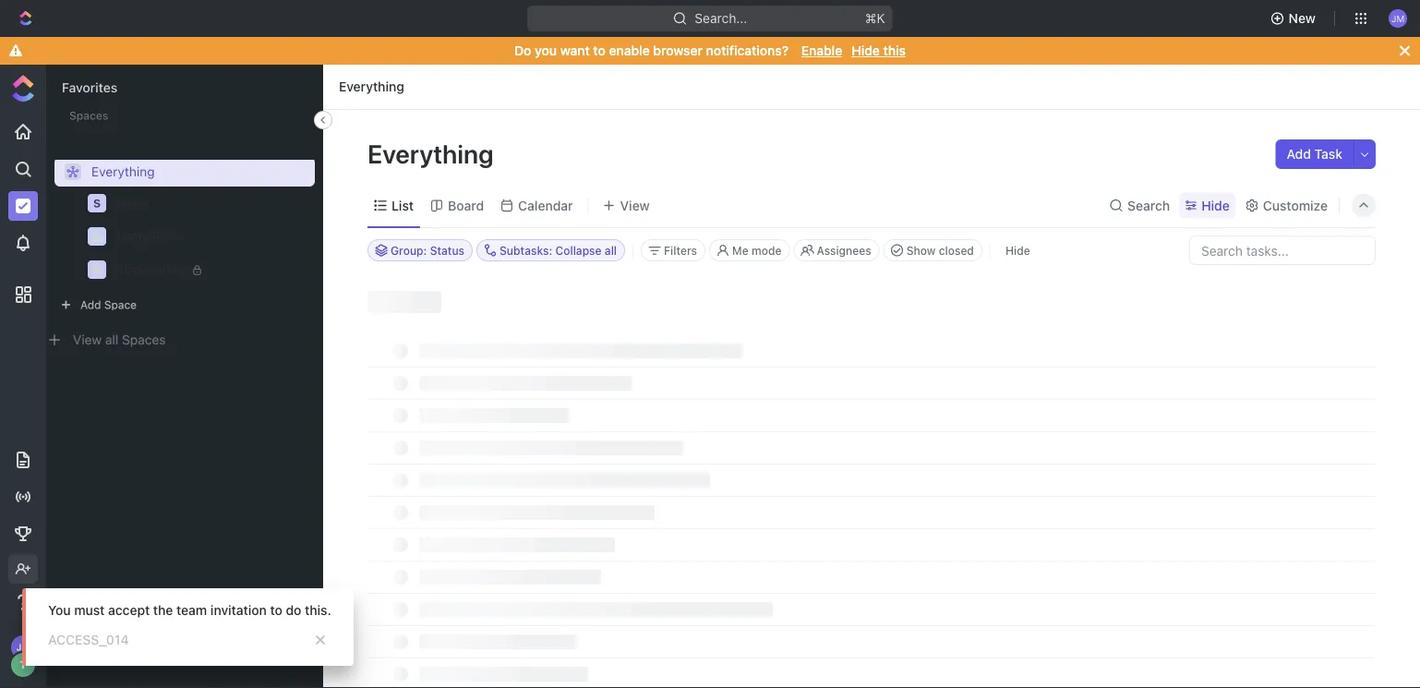 Task type: describe. For each thing, give the bounding box(es) containing it.
observatory
[[115, 263, 186, 276]]

add space
[[80, 298, 137, 311]]

add for add space
[[80, 298, 101, 311]]

favorites button
[[62, 80, 117, 95]]

hide inside button
[[1006, 244, 1031, 257]]

must
[[74, 603, 105, 618]]

assignees
[[817, 244, 872, 257]]

space for add space
[[104, 298, 137, 311]]

you
[[48, 603, 71, 618]]

enable
[[609, 43, 650, 58]]

filters
[[664, 244, 697, 257]]

view all spaces link
[[73, 332, 166, 347]]

space for team space
[[149, 229, 184, 243]]

view all spaces
[[73, 332, 166, 347]]

customize
[[1264, 198, 1328, 213]]

assignees button
[[794, 239, 880, 261]]

1 vertical spatial all
[[105, 332, 118, 347]]

view button
[[596, 193, 657, 218]]

accept
[[108, 603, 150, 618]]

search button
[[1104, 193, 1176, 218]]

me mode
[[733, 244, 782, 257]]

me
[[733, 244, 749, 257]]

space, , element
[[88, 194, 106, 212]]

search
[[1128, 198, 1171, 213]]

add for add task
[[1287, 146, 1312, 162]]

0 vertical spatial everything link
[[334, 76, 409, 98]]

show closed
[[907, 244, 974, 257]]

⌘k
[[866, 11, 886, 26]]

search...
[[695, 11, 748, 26]]

task
[[1315, 146, 1343, 162]]

do
[[515, 43, 532, 58]]

user group image
[[90, 231, 104, 242]]

0 vertical spatial space
[[115, 196, 150, 210]]

spaces link
[[47, 114, 107, 129]]

0 vertical spatial all
[[605, 244, 617, 257]]

view for view all spaces
[[73, 332, 102, 347]]

enable
[[802, 43, 843, 58]]

0 horizontal spatial everything link
[[55, 157, 315, 187]]

group: status
[[391, 244, 465, 257]]

show closed button
[[884, 239, 983, 261]]

jm
[[1392, 13, 1405, 23]]

list link
[[388, 193, 414, 218]]

subtasks: collapse all
[[500, 244, 617, 257]]

board link
[[444, 193, 484, 218]]

1 horizontal spatial to
[[593, 43, 606, 58]]

calendar
[[518, 198, 573, 213]]

subtasks:
[[500, 244, 553, 257]]

me mode button
[[709, 239, 790, 261]]

jm button
[[1384, 4, 1413, 33]]

this
[[884, 43, 906, 58]]

add task
[[1287, 146, 1343, 162]]

calendar link
[[515, 193, 573, 218]]

this.
[[305, 603, 331, 618]]



Task type: locate. For each thing, give the bounding box(es) containing it.
Search tasks... text field
[[1191, 236, 1375, 264]]

add task button
[[1276, 139, 1354, 169]]

new
[[1289, 11, 1316, 26]]

new button
[[1263, 4, 1327, 33]]

2 horizontal spatial hide
[[1202, 198, 1230, 213]]

hide left this
[[852, 43, 880, 58]]

add down globe 'image'
[[80, 298, 101, 311]]

space up view all spaces link at the left of page
[[104, 298, 137, 311]]

closed
[[939, 244, 974, 257]]

show
[[907, 244, 936, 257]]

1 vertical spatial everything link
[[55, 157, 315, 187]]

all right collapse
[[605, 244, 617, 257]]

invitation
[[211, 603, 267, 618]]

to
[[593, 43, 606, 58], [270, 603, 283, 618]]

everything
[[339, 79, 404, 94], [368, 138, 499, 169], [91, 164, 155, 179]]

0 vertical spatial hide
[[852, 43, 880, 58]]

view button
[[596, 184, 657, 227]]

1 horizontal spatial everything link
[[334, 76, 409, 98]]

hide button
[[998, 239, 1038, 261]]

spaces
[[69, 109, 108, 122], [62, 114, 107, 129], [122, 332, 166, 347]]

add left task
[[1287, 146, 1312, 162]]

team
[[176, 603, 207, 618]]

all down add space
[[105, 332, 118, 347]]

want
[[560, 43, 590, 58]]

all
[[605, 244, 617, 257], [105, 332, 118, 347]]

hide right closed
[[1006, 244, 1031, 257]]

hide inside dropdown button
[[1202, 198, 1230, 213]]

you
[[535, 43, 557, 58]]

access_014
[[48, 632, 129, 648]]

1 horizontal spatial hide
[[1006, 244, 1031, 257]]

do you want to enable browser notifications? enable hide this
[[515, 43, 906, 58]]

filters button
[[641, 239, 706, 261]]

0 vertical spatial view
[[620, 198, 650, 213]]

0 horizontal spatial view
[[73, 332, 102, 347]]

view
[[620, 198, 650, 213], [73, 332, 102, 347]]

0 horizontal spatial to
[[270, 603, 283, 618]]

group:
[[391, 244, 427, 257]]

s
[[93, 197, 101, 210]]

observatory link
[[115, 255, 292, 285]]

1 horizontal spatial all
[[605, 244, 617, 257]]

0 vertical spatial to
[[593, 43, 606, 58]]

hide button
[[1180, 193, 1236, 218]]

1 horizontal spatial view
[[620, 198, 650, 213]]

team space link
[[115, 222, 292, 251]]

2 vertical spatial space
[[104, 298, 137, 311]]

to right the want on the left
[[593, 43, 606, 58]]

the
[[153, 603, 173, 618]]

space
[[115, 196, 150, 210], [149, 229, 184, 243], [104, 298, 137, 311]]

view for view
[[620, 198, 650, 213]]

1 vertical spatial hide
[[1202, 198, 1230, 213]]

board
[[448, 198, 484, 213]]

1 vertical spatial to
[[270, 603, 283, 618]]

to left do
[[270, 603, 283, 618]]

space right team on the top of the page
[[149, 229, 184, 243]]

notifications?
[[706, 43, 789, 58]]

view inside view button
[[620, 198, 650, 213]]

1 vertical spatial space
[[149, 229, 184, 243]]

add inside add task button
[[1287, 146, 1312, 162]]

2 vertical spatial hide
[[1006, 244, 1031, 257]]

0 horizontal spatial all
[[105, 332, 118, 347]]

add
[[1287, 146, 1312, 162], [80, 298, 101, 311]]

globe image
[[91, 264, 103, 275]]

status
[[430, 244, 465, 257]]

0 horizontal spatial hide
[[852, 43, 880, 58]]

0 vertical spatial add
[[1287, 146, 1312, 162]]

mode
[[752, 244, 782, 257]]

1 vertical spatial view
[[73, 332, 102, 347]]

you must accept the team invitation to do this.
[[48, 603, 331, 618]]

do
[[286, 603, 302, 618]]

favorites
[[62, 80, 117, 95]]

collapse
[[556, 244, 602, 257]]

browser
[[653, 43, 703, 58]]

space link
[[115, 188, 292, 218]]

list
[[392, 198, 414, 213]]

view up filters dropdown button
[[620, 198, 650, 213]]

hide right search
[[1202, 198, 1230, 213]]

customize button
[[1239, 193, 1334, 218]]

team
[[115, 229, 145, 243]]

0 horizontal spatial add
[[80, 298, 101, 311]]

hide
[[852, 43, 880, 58], [1202, 198, 1230, 213], [1006, 244, 1031, 257]]

team space
[[115, 229, 184, 243]]

everything link
[[334, 76, 409, 98], [55, 157, 315, 187]]

1 vertical spatial add
[[80, 298, 101, 311]]

space up team on the top of the page
[[115, 196, 150, 210]]

view down add space
[[73, 332, 102, 347]]

1 horizontal spatial add
[[1287, 146, 1312, 162]]



Task type: vqa. For each thing, say whether or not it's contained in the screenshot.
Task Name text box
no



